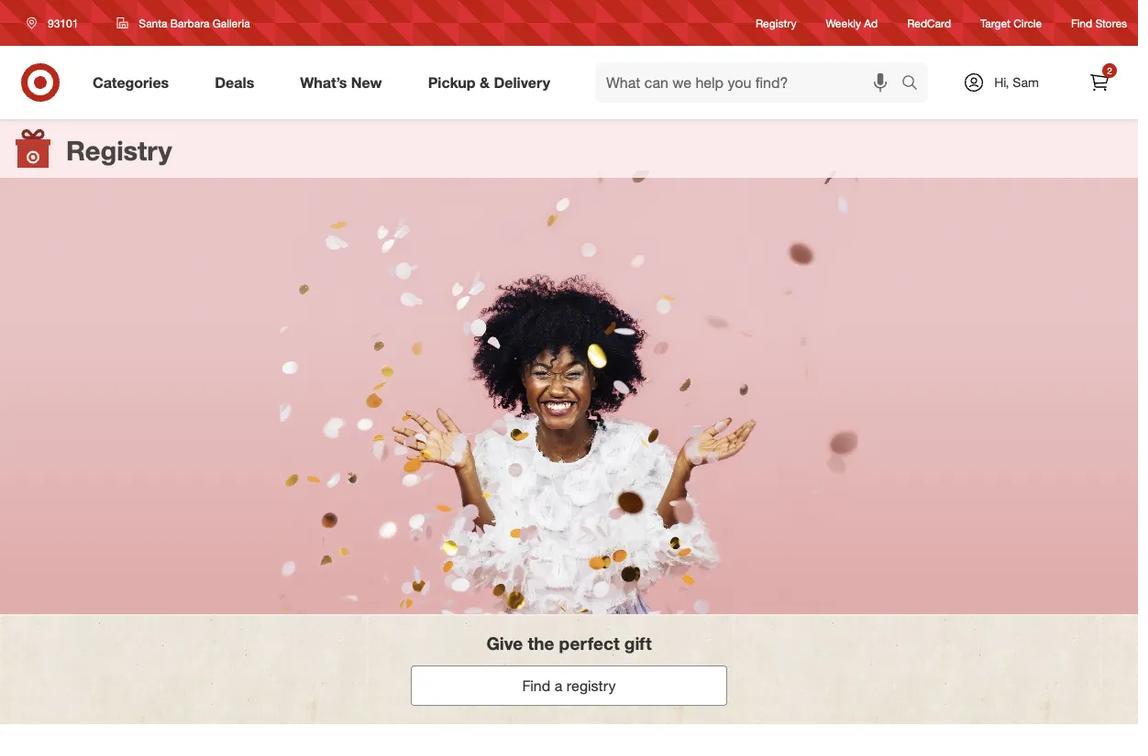 Task type: locate. For each thing, give the bounding box(es) containing it.
target circle
[[980, 16, 1042, 30]]

What can we help you find? suggestions appear below search field
[[595, 62, 906, 103]]

find a registry button
[[411, 666, 727, 706]]

target circle link
[[980, 15, 1042, 31]]

weekly ad
[[826, 16, 878, 30]]

1 horizontal spatial registry
[[756, 16, 797, 30]]

search
[[893, 75, 937, 93]]

give the perfect gift
[[486, 633, 652, 654]]

a
[[555, 677, 562, 695]]

1 horizontal spatial find
[[1071, 16, 1092, 30]]

0 horizontal spatial registry
[[66, 134, 172, 166]]

categories
[[93, 73, 169, 91]]

new
[[351, 73, 382, 91]]

find left a
[[522, 677, 551, 695]]

registry
[[567, 677, 616, 695]]

give
[[486, 633, 523, 654]]

categories link
[[77, 62, 192, 103]]

weekly ad link
[[826, 15, 878, 31]]

what's new
[[300, 73, 382, 91]]

santa barbara galleria
[[139, 16, 250, 30]]

galleria
[[213, 16, 250, 30]]

2 link
[[1079, 62, 1120, 103]]

santa barbara galleria button
[[105, 6, 262, 39]]

perfect
[[559, 633, 620, 654]]

what's
[[300, 73, 347, 91]]

registry up what can we help you find? suggestions appear below search box
[[756, 16, 797, 30]]

registry down categories
[[66, 134, 172, 166]]

0 vertical spatial find
[[1071, 16, 1092, 30]]

2
[[1107, 65, 1112, 76]]

registry
[[756, 16, 797, 30], [66, 134, 172, 166]]

0 horizontal spatial find
[[522, 677, 551, 695]]

1 vertical spatial find
[[522, 677, 551, 695]]

&
[[480, 73, 490, 91]]

hi,
[[994, 74, 1009, 90]]

find inside button
[[522, 677, 551, 695]]

find left stores
[[1071, 16, 1092, 30]]

pickup
[[428, 73, 476, 91]]

find
[[1071, 16, 1092, 30], [522, 677, 551, 695]]

circle
[[1014, 16, 1042, 30]]

weekly
[[826, 16, 861, 30]]



Task type: describe. For each thing, give the bounding box(es) containing it.
redcard
[[907, 16, 951, 30]]

barbara
[[170, 16, 209, 30]]

hi, sam
[[994, 74, 1039, 90]]

find stores
[[1071, 16, 1127, 30]]

santa
[[139, 16, 167, 30]]

delivery
[[494, 73, 550, 91]]

deals link
[[199, 62, 277, 103]]

target
[[980, 16, 1011, 30]]

sam
[[1013, 74, 1039, 90]]

find stores link
[[1071, 15, 1127, 31]]

deals
[[215, 73, 254, 91]]

stores
[[1096, 16, 1127, 30]]

find for find a registry
[[522, 677, 551, 695]]

pickup & delivery link
[[412, 62, 573, 103]]

gift
[[624, 633, 652, 654]]

93101 button
[[15, 6, 98, 39]]

1 vertical spatial registry
[[66, 134, 172, 166]]

find for find stores
[[1071, 16, 1092, 30]]

redcard link
[[907, 15, 951, 31]]

pickup & delivery
[[428, 73, 550, 91]]

ad
[[864, 16, 878, 30]]

search button
[[893, 62, 937, 106]]

registry link
[[756, 15, 797, 31]]

find a registry
[[522, 677, 616, 695]]

the
[[528, 633, 554, 654]]

0 vertical spatial registry
[[756, 16, 797, 30]]

what's new link
[[285, 62, 405, 103]]

93101
[[48, 16, 78, 30]]



Task type: vqa. For each thing, say whether or not it's contained in the screenshot.
Find A Registry
yes



